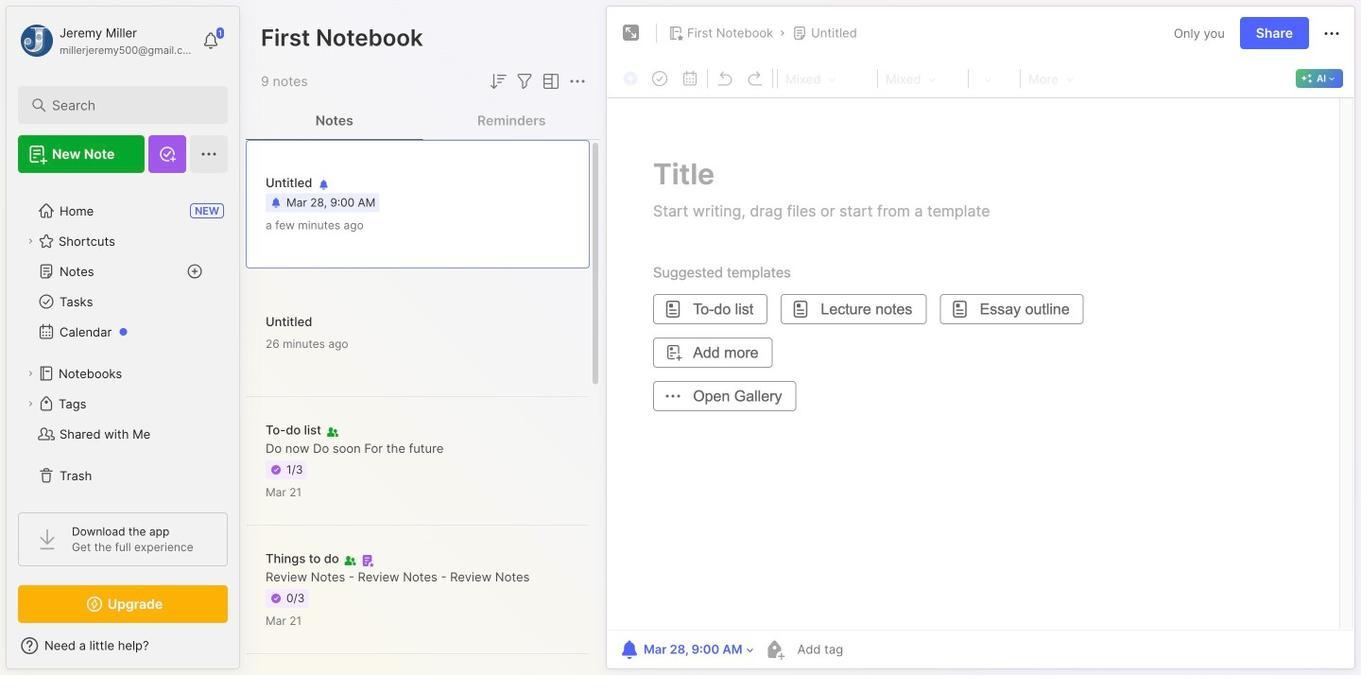 Task type: locate. For each thing, give the bounding box(es) containing it.
Account field
[[18, 22, 193, 60]]

heading level image
[[780, 66, 876, 91]]

None search field
[[52, 94, 203, 116]]

Heading level field
[[780, 66, 876, 91]]

expand notebooks image
[[25, 368, 36, 379]]

more image
[[1023, 66, 1080, 91]]

Insert field
[[618, 66, 645, 91]]

tree
[[7, 184, 239, 502]]

Sort options field
[[487, 70, 510, 93]]

View options field
[[536, 70, 563, 93]]

Note Editor text field
[[607, 97, 1355, 630]]

tree inside main element
[[7, 184, 239, 502]]

1 vertical spatial more actions field
[[566, 70, 589, 93]]

note window element
[[606, 6, 1356, 674]]

tab list
[[246, 102, 600, 140]]

Search text field
[[52, 96, 203, 114]]

Edit reminder field
[[617, 636, 756, 663]]

none search field inside main element
[[52, 94, 203, 116]]

More actions field
[[1321, 21, 1344, 45], [566, 70, 589, 93]]

1 horizontal spatial more actions field
[[1321, 21, 1344, 45]]

insert image
[[618, 66, 645, 91]]

add filters image
[[513, 70, 536, 93]]

add tag image
[[764, 638, 786, 661]]

0 vertical spatial more actions field
[[1321, 21, 1344, 45]]

main element
[[0, 0, 246, 675]]



Task type: vqa. For each thing, say whether or not it's contained in the screenshot.
Enter task text field
no



Task type: describe. For each thing, give the bounding box(es) containing it.
expand note image
[[620, 22, 643, 44]]

more actions image
[[566, 70, 589, 93]]

expand tags image
[[25, 398, 36, 409]]

0 horizontal spatial more actions field
[[566, 70, 589, 93]]

WHAT'S NEW field
[[7, 631, 239, 661]]

more actions image
[[1321, 22, 1344, 45]]

Add filters field
[[513, 70, 536, 93]]

Font family field
[[880, 66, 966, 91]]

Font size field
[[971, 66, 1018, 91]]

Add tag field
[[796, 641, 938, 658]]

More field
[[1023, 66, 1080, 91]]

click to collapse image
[[239, 640, 253, 663]]

font family image
[[880, 66, 966, 91]]

font size image
[[971, 66, 1018, 91]]



